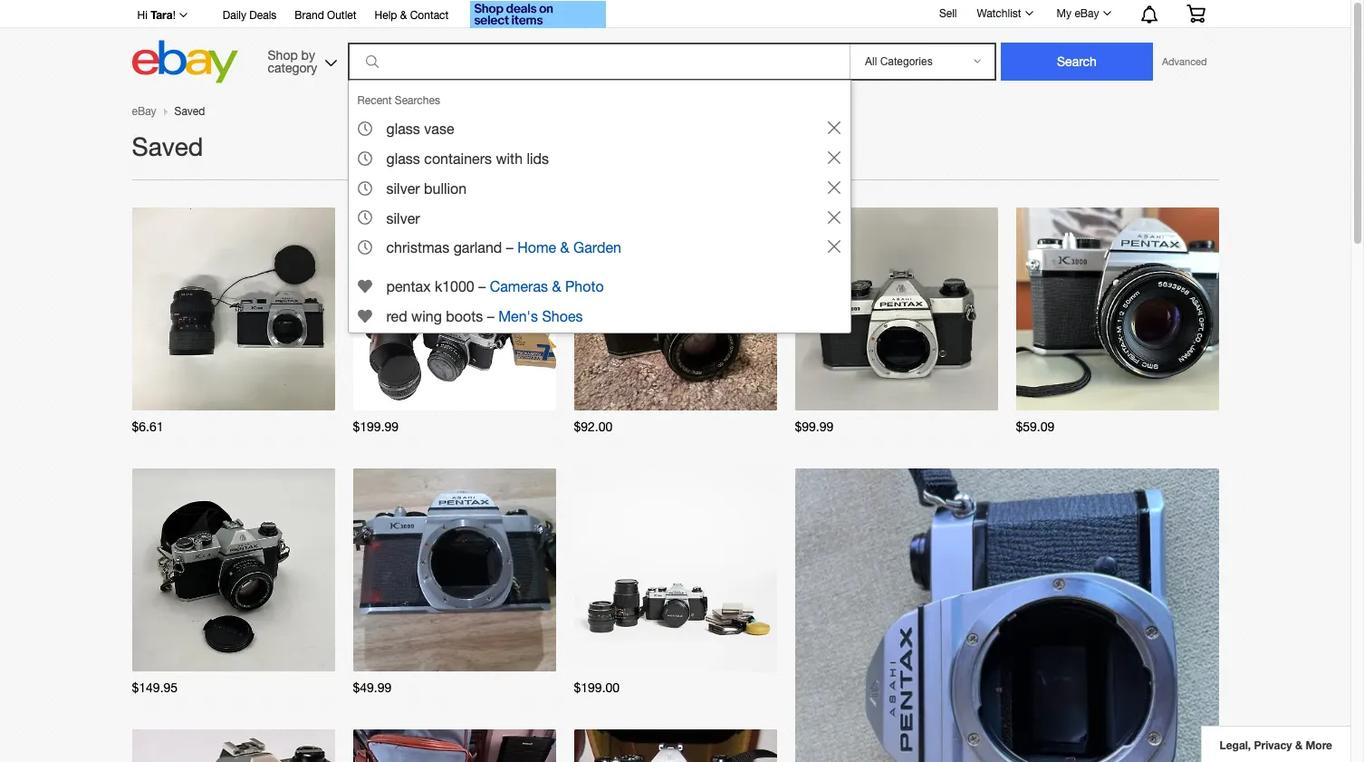 Task type: vqa. For each thing, say whether or not it's contained in the screenshot.
topmost "50mm"
yes



Task type: describe. For each thing, give the bounding box(es) containing it.
glass vase
[[387, 121, 454, 137]]

k1000
[[435, 278, 475, 295]]

– cameras & photo
[[479, 278, 604, 295]]

christmas
[[387, 240, 450, 256]]

shop by category
[[268, 48, 317, 75]]

kit
[[412, 355, 425, 368]]

k1000, for $6.61
[[217, 388, 250, 401]]

w/ inside 'pentax k1000 35mm slr camera w/ 50mm 1:2 lens - un...'
[[633, 355, 645, 368]]

camera inside the vtg asahi pentax k1000 se film camera w/ 1:2 50mm pentax le...
[[150, 616, 188, 629]]

- for $199.99
[[511, 355, 515, 368]]

from: for $199.99
[[371, 388, 399, 401]]

mint
[[618, 604, 640, 616]]

cameras for $49.99
[[474, 649, 518, 662]]

vintage
[[1034, 343, 1071, 355]]

pentax k1000 35mm slr camera w/ 50mm 1:2 lens - un...
[[592, 343, 759, 368]]

cameras down 50mm...
[[696, 649, 739, 662]]

$199.99
[[353, 420, 399, 434]]

from: pentax k1000, cameras & photo for $59.09
[[1034, 388, 1223, 401]]

35mm inside asahi pentax k1000 slr 35mm film camera (body only)
[[496, 604, 526, 616]]

film for $149.95
[[292, 604, 312, 616]]

- for $92.00
[[727, 355, 731, 368]]

legal, privacy & more button
[[1201, 726, 1351, 762]]

my ebay link
[[1047, 3, 1120, 24]]

rikenon
[[202, 355, 242, 368]]

slr inside 'pentax k1000 35mm slr camera w/ 50mm 1:2 lens - un...'
[[697, 343, 718, 355]]

k1000 inside pentax asahi k1000 35mm slr camera kit w/adaptor lens - m...
[[438, 343, 469, 355]]

glass for glass vase
[[387, 121, 420, 137]]

vtg
[[150, 604, 171, 616]]

pentax inside asahi pentax k1000 slr 35mm film camera (body only)
[[401, 604, 435, 616]]

asahi for $6.61
[[187, 343, 214, 355]]

50mm inside the vtg asahi pentax k1000 se film camera w/ 1:2 50mm pentax le...
[[224, 616, 255, 629]]

camera inside pentax asahi k1000 35mm slr camera kit w/adaptor lens - m...
[[371, 355, 409, 368]]

k1000, for $49.99
[[439, 649, 471, 662]]

pentax for $92.00
[[623, 388, 657, 401]]

vintage pentax asahi k1000 35mm slr camera w/ smc pe...
[[1034, 343, 1197, 368]]

daily deals
[[223, 9, 277, 22]]

bullion
[[424, 180, 467, 196]]

and inside pentax asahi k1000 film camera and ricoh rikenon zoom lens (...
[[150, 355, 168, 368]]

film for $49.99
[[371, 616, 391, 629]]

help & contact
[[375, 9, 449, 22]]

pentax k1000, cameras & photo link for $49.99
[[402, 649, 560, 662]]

outlet
[[327, 9, 357, 22]]

cameras up the men's
[[490, 278, 548, 295]]

smc
[[1148, 355, 1172, 368]]

pentax down metal
[[623, 649, 657, 662]]

un...
[[734, 355, 759, 368]]

wing
[[412, 308, 442, 325]]

k1000 inside asahi pentax k1000 slr 35mm film camera (body only)
[[438, 604, 469, 616]]

pentax inside pentax asahi k1000 35mm slr camera kit w/adaptor lens - m...
[[371, 343, 405, 355]]

banner containing glass vase
[[127, 0, 1219, 333]]

housing
[[645, 616, 684, 629]]

cameras for $199.99
[[474, 388, 518, 401]]

se
[[275, 604, 289, 616]]

pentax k1000, cameras & photo link for $6.61
[[181, 388, 339, 401]]

pentax left le...
[[258, 616, 292, 629]]

& inside help & contact link
[[400, 9, 407, 22]]

$49.99
[[353, 681, 392, 695]]

sell
[[940, 7, 957, 20]]

help
[[375, 9, 397, 22]]

& inside the legal, privacy & more button
[[1296, 739, 1303, 752]]

& down un...
[[742, 388, 749, 401]]

– for – men's shoes
[[487, 308, 494, 325]]

asahi inside vintage pentax asahi k1000 35mm slr camera w/ smc pe...
[[1111, 343, 1137, 355]]

only)
[[467, 616, 492, 629]]

pentax inside pentax asahi k1000 film camera and ricoh rikenon zoom lens (...
[[150, 343, 184, 355]]

and inside 'near mint pentax k1000 camera with metal housing and 50mm...'
[[687, 616, 705, 629]]

gray
[[925, 343, 948, 355]]

shop by category button
[[260, 40, 341, 79]]

pentax inside 'pentax k1000 35mm slr camera w/ 50mm 1:2 lens - un...'
[[592, 343, 626, 355]]

(...
[[303, 355, 315, 368]]

garland
[[454, 240, 502, 256]]

glass vase link
[[350, 113, 849, 143]]

pentax k1000 black & gray handheld 35mm manual focus...
[[813, 343, 975, 368]]

asahi for $199.99
[[408, 343, 435, 355]]

lens for $199.99
[[484, 355, 508, 368]]

!
[[173, 9, 176, 22]]

photo for $59.09
[[1194, 388, 1223, 401]]

near
[[592, 604, 615, 616]]

from: for $99.99
[[813, 388, 842, 401]]

hi
[[137, 9, 148, 22]]

– for – cameras & photo
[[479, 278, 486, 295]]

pentax k1000
[[387, 278, 475, 295]]

k1000 inside 'pentax k1000 35mm slr camera w/ 50mm 1:2 lens - un...'
[[629, 343, 661, 355]]

cameras for $6.61
[[253, 388, 297, 401]]

cameras for $149.95
[[253, 649, 297, 662]]

& down (...
[[300, 388, 307, 401]]

0 vertical spatial saved
[[175, 105, 205, 118]]

watchlist link
[[967, 3, 1042, 24]]

silver bullion link
[[350, 173, 849, 203]]

pentax k1000 black & gray handheld 35mm manual focus... button
[[813, 343, 980, 368]]

w/adaptor
[[428, 355, 481, 368]]

photo for $199.99
[[531, 388, 560, 401]]

pe...
[[1175, 355, 1197, 368]]

50mm inside 'pentax k1000 35mm slr camera w/ 50mm 1:2 lens - un...'
[[648, 355, 679, 368]]

silver link
[[350, 203, 849, 232]]

k1000, down housing
[[660, 649, 693, 662]]

ebay link
[[132, 105, 156, 118]]

advanced
[[1163, 56, 1208, 67]]

(body
[[436, 616, 464, 629]]

$99.99
[[795, 420, 834, 434]]

lens inside pentax asahi k1000 film camera and ricoh rikenon zoom lens (...
[[276, 355, 300, 368]]

& down focus...
[[963, 388, 970, 401]]

saved main content
[[132, 105, 1253, 762]]

pentax inside pentax k1000 black & gray handheld 35mm manual focus...
[[813, 343, 847, 355]]

$149.95
[[132, 681, 178, 695]]

pentax for $149.95
[[181, 649, 214, 662]]

slr inside vintage pentax asahi k1000 35mm slr camera w/ smc pe...
[[1068, 355, 1089, 368]]

men's
[[499, 308, 538, 325]]

near mint pentax k1000 camera with metal housing and 50mm... button
[[592, 604, 759, 629]]

cameras for $92.00
[[696, 388, 739, 401]]

asahi pentax k1000 slr 35mm film camera (body only) button
[[371, 604, 538, 629]]

le...
[[295, 616, 316, 629]]

pentax k1000, cameras & photo link for $199.99
[[402, 388, 560, 401]]

red wing boots
[[387, 308, 483, 325]]

& inside pentax k1000 black & gray handheld 35mm manual focus...
[[915, 343, 922, 355]]

watchlist
[[977, 7, 1022, 20]]

black
[[885, 343, 912, 355]]

photo inside banner
[[565, 278, 604, 295]]

shop
[[268, 48, 298, 62]]

deals
[[249, 9, 277, 22]]

ebay inside account 'navigation'
[[1075, 7, 1100, 20]]

k1000 inside pentax k1000 black & gray handheld 35mm manual focus...
[[850, 343, 882, 355]]

contact
[[410, 9, 449, 22]]

camera inside vintage pentax asahi k1000 35mm slr camera w/ smc pe...
[[1092, 355, 1130, 368]]

vtg asahi pentax k1000 se film camera w/ 1:2 50mm pentax le...
[[150, 604, 316, 629]]

from: for $59.09
[[1034, 388, 1063, 401]]

film inside pentax asahi k1000 film camera and ricoh rikenon zoom lens (...
[[251, 343, 271, 355]]

k1000 inside the vtg asahi pentax k1000 se film camera w/ 1:2 50mm pentax le...
[[241, 604, 272, 616]]

from: pentax k1000, cameras & photo for $92.00
[[592, 388, 781, 401]]

$6.61
[[132, 420, 164, 434]]

cameras for $99.99
[[917, 388, 960, 401]]

pentax right vtg
[[204, 604, 238, 616]]

photo for $6.61
[[310, 388, 339, 401]]

pentax k1000, cameras & photo link for $99.99
[[845, 388, 1002, 401]]

& right 'home'
[[561, 240, 570, 256]]

– men's shoes
[[487, 308, 583, 325]]

from: pentax k1000, cameras & photo for $99.99
[[813, 388, 1002, 401]]

hi tara !
[[137, 8, 176, 22]]

category
[[268, 60, 317, 75]]

my ebay
[[1057, 7, 1100, 20]]

from: for $6.61
[[150, 388, 178, 401]]



Task type: locate. For each thing, give the bounding box(es) containing it.
help & contact link
[[375, 6, 449, 26]]

list box
[[348, 80, 851, 333]]

k1000, for $199.99
[[439, 388, 471, 401]]

2 vertical spatial –
[[487, 308, 494, 325]]

pentax for $59.09
[[1066, 388, 1099, 401]]

from: pentax k1000, cameras & photo down vtg asahi pentax k1000 se film camera w/ 1:2 50mm pentax le... button at the bottom left of the page
[[150, 649, 339, 662]]

lens left un...
[[700, 355, 724, 368]]

0 horizontal spatial 50mm
[[224, 616, 255, 629]]

pentax k1000, cameras & photo link down only)
[[402, 649, 560, 662]]

from: pentax k1000, cameras & photo down only)
[[371, 649, 560, 662]]

0 vertical spatial with
[[496, 150, 523, 167]]

pentax k1000, cameras & photo link
[[181, 388, 339, 401], [402, 388, 560, 401], [623, 388, 781, 401], [845, 388, 1002, 401], [1066, 388, 1223, 401], [181, 649, 339, 662], [402, 649, 560, 662], [623, 649, 781, 662]]

1 horizontal spatial -
[[727, 355, 731, 368]]

silver up 'christmas'
[[387, 210, 420, 226]]

daily deals link
[[223, 6, 277, 26]]

pentax up red
[[387, 278, 431, 295]]

1 vertical spatial 1:2
[[206, 616, 221, 629]]

list box inside banner
[[348, 80, 851, 333]]

cameras
[[490, 278, 548, 295], [253, 388, 297, 401], [474, 388, 518, 401], [696, 388, 739, 401], [917, 388, 960, 401], [1138, 388, 1182, 401], [253, 649, 297, 662], [474, 649, 518, 662], [696, 649, 739, 662]]

with
[[496, 150, 523, 167], [592, 616, 612, 629]]

pentax down asahi pentax k1000 slr 35mm film camera (body only) at left bottom
[[402, 649, 436, 662]]

pentax for $199.99
[[402, 388, 436, 401]]

your shopping cart image
[[1186, 5, 1207, 23]]

35mm inside pentax asahi k1000 35mm slr camera kit w/adaptor lens - m...
[[472, 343, 503, 355]]

2 horizontal spatial film
[[371, 616, 391, 629]]

from: up $6.61
[[150, 388, 178, 401]]

1 horizontal spatial with
[[592, 616, 612, 629]]

pentax for $6.61
[[181, 388, 214, 401]]

pentax k1000, cameras & photo link down the pentax k1000 35mm slr camera w/ 50mm 1:2 lens - un... button
[[623, 388, 781, 401]]

- left un...
[[727, 355, 731, 368]]

lens
[[276, 355, 300, 368], [484, 355, 508, 368], [700, 355, 724, 368]]

2 horizontal spatial lens
[[700, 355, 724, 368]]

35mm left un...
[[664, 343, 694, 355]]

m...
[[518, 355, 536, 368]]

tara
[[151, 8, 173, 22]]

pentax k1000, cameras & photo link down w/adaptor on the left of the page
[[402, 388, 560, 401]]

k1000, for $59.09
[[1102, 388, 1135, 401]]

0 horizontal spatial and
[[150, 355, 168, 368]]

pentax down 'pentax k1000 35mm slr camera w/ 50mm 1:2 lens - un...'
[[623, 388, 657, 401]]

film right 'se'
[[292, 604, 312, 616]]

from: pentax k1000, cameras & photo for $6.61
[[150, 388, 339, 401]]

silver
[[387, 180, 420, 196], [387, 210, 420, 226]]

$199.00
[[574, 681, 620, 695]]

slr right (body
[[472, 604, 493, 616]]

pentax right vintage
[[1074, 343, 1108, 355]]

glass down glass vase
[[387, 150, 420, 167]]

35mm left manual
[[863, 355, 894, 368]]

& down asahi pentax k1000 slr 35mm film camera (body only) button
[[521, 649, 528, 662]]

search image
[[366, 55, 378, 68]]

- left "m..." on the left top of the page
[[511, 355, 515, 368]]

slr down the men's
[[506, 343, 526, 355]]

lens inside pentax asahi k1000 35mm slr camera kit w/adaptor lens - m...
[[484, 355, 508, 368]]

k1000 inside pentax asahi k1000 film camera and ricoh rikenon zoom lens (...
[[217, 343, 248, 355]]

1 horizontal spatial film
[[292, 604, 312, 616]]

1 horizontal spatial –
[[487, 308, 494, 325]]

vase
[[424, 121, 454, 137]]

photo for $92.00
[[752, 388, 781, 401]]

35mm inside pentax k1000 black & gray handheld 35mm manual focus...
[[863, 355, 894, 368]]

– right boots
[[487, 308, 494, 325]]

Search for anything text field
[[350, 44, 846, 79]]

film inside asahi pentax k1000 slr 35mm film camera (body only)
[[371, 616, 391, 629]]

& down 50mm...
[[742, 649, 749, 662]]

1 horizontal spatial lens
[[484, 355, 508, 368]]

camera right zoom
[[274, 343, 313, 355]]

pentax k1000, cameras & photo link down vtg asahi pentax k1000 se film camera w/ 1:2 50mm pentax le... button at the bottom left of the page
[[181, 649, 339, 662]]

pentax k1000, cameras & photo link for $149.95
[[181, 649, 339, 662]]

0 horizontal spatial 1:2
[[206, 616, 221, 629]]

cameras down "m..." on the left top of the page
[[474, 388, 518, 401]]

with inside 'near mint pentax k1000 camera with metal housing and 50mm...'
[[592, 616, 612, 629]]

lens inside 'pentax k1000 35mm slr camera w/ 50mm 1:2 lens - un...'
[[700, 355, 724, 368]]

1 vertical spatial –
[[479, 278, 486, 295]]

cameras down zoom
[[253, 388, 297, 401]]

k1000, down vtg asahi pentax k1000 se film camera w/ 1:2 50mm pentax le... button at the bottom left of the page
[[217, 649, 250, 662]]

photo for $99.99
[[973, 388, 1002, 401]]

glass containers with lids
[[387, 150, 549, 167]]

pentax k1000, cameras & photo link down 50mm...
[[623, 649, 781, 662]]

from: for $92.00
[[592, 388, 620, 401]]

pentax k1000, cameras & photo link down smc at the top of page
[[1066, 388, 1223, 401]]

recent searches
[[358, 94, 440, 107]]

camera up $149.95
[[150, 616, 188, 629]]

manual
[[897, 355, 933, 368]]

& left gray
[[915, 343, 922, 355]]

k1000, down the pentax k1000 35mm slr camera w/ 50mm 1:2 lens - un... button
[[660, 388, 693, 401]]

film up $49.99
[[371, 616, 391, 629]]

2 glass from the top
[[387, 150, 420, 167]]

k1000, for $149.95
[[217, 649, 250, 662]]

35mm right only)
[[496, 604, 526, 616]]

asahi inside pentax asahi k1000 film camera and ricoh rikenon zoom lens (...
[[187, 343, 214, 355]]

cameras for $59.09
[[1138, 388, 1182, 401]]

asahi inside asahi pentax k1000 slr 35mm film camera (body only)
[[371, 604, 398, 616]]

garden
[[574, 240, 622, 256]]

ebay inside the saved main content
[[132, 105, 156, 118]]

& down "m..." on the left top of the page
[[521, 388, 528, 401]]

$59.09
[[1016, 420, 1055, 434]]

asahi for $149.95
[[174, 604, 201, 616]]

& right help
[[400, 9, 407, 22]]

cameras down smc at the top of page
[[1138, 388, 1182, 401]]

from: pentax k1000, cameras & photo down zoom
[[150, 388, 339, 401]]

saved right ebay link
[[175, 105, 205, 118]]

0 vertical spatial ebay
[[1075, 7, 1100, 20]]

0 horizontal spatial film
[[251, 343, 271, 355]]

0 vertical spatial silver
[[387, 180, 420, 196]]

pentax k1000, cameras & photo link for $92.00
[[623, 388, 781, 401]]

k1000, down w/adaptor on the left of the page
[[439, 388, 471, 401]]

2 horizontal spatial w/
[[1133, 355, 1145, 368]]

2 - from the left
[[727, 355, 731, 368]]

1 horizontal spatial 50mm
[[648, 355, 679, 368]]

with left metal
[[592, 616, 612, 629]]

lens left (...
[[276, 355, 300, 368]]

none submit inside banner
[[1001, 43, 1154, 81]]

focus...
[[936, 355, 975, 368]]

more
[[1306, 739, 1333, 752]]

glass down recent searches
[[387, 121, 420, 137]]

asahi inside the vtg asahi pentax k1000 se film camera w/ 1:2 50mm pentax le...
[[174, 604, 201, 616]]

0 horizontal spatial w/
[[191, 616, 203, 629]]

slr inside asahi pentax k1000 slr 35mm film camera (body only)
[[472, 604, 493, 616]]

saved down ebay link
[[132, 131, 203, 161]]

list box containing glass vase
[[348, 80, 851, 333]]

& down pe... at the right of page
[[1185, 388, 1191, 401]]

50mm left 'se'
[[224, 616, 255, 629]]

by
[[301, 48, 315, 62]]

lens for $92.00
[[700, 355, 724, 368]]

1 vertical spatial saved
[[132, 131, 203, 161]]

pentax asahi k1000 film camera and ricoh rikenon zoom lens (...
[[150, 343, 315, 368]]

photo for $49.99
[[531, 649, 560, 662]]

w/ for $149.95
[[191, 616, 203, 629]]

account navigation
[[127, 0, 1219, 31]]

from: up $92.00
[[592, 388, 620, 401]]

cameras down le...
[[253, 649, 297, 662]]

brand outlet link
[[295, 6, 357, 26]]

&
[[400, 9, 407, 22], [561, 240, 570, 256], [552, 278, 561, 295], [915, 343, 922, 355], [300, 388, 307, 401], [521, 388, 528, 401], [742, 388, 749, 401], [963, 388, 970, 401], [1185, 388, 1191, 401], [300, 649, 307, 662], [521, 649, 528, 662], [742, 649, 749, 662], [1296, 739, 1303, 752]]

camera inside 'pentax k1000 35mm slr camera w/ 50mm 1:2 lens - un...'
[[592, 355, 630, 368]]

pentax inside banner
[[387, 278, 431, 295]]

pentax asahi k1000 35mm slr camera kit w/adaptor lens - m... button
[[371, 343, 538, 368]]

legal,
[[1220, 739, 1252, 752]]

from: up $199.99
[[371, 388, 399, 401]]

1 vertical spatial 50mm
[[224, 616, 255, 629]]

lens left "m..." on the left top of the page
[[484, 355, 508, 368]]

- inside 'pentax k1000 35mm slr camera w/ 50mm 1:2 lens - un...'
[[727, 355, 731, 368]]

$92.00
[[574, 420, 613, 434]]

boots
[[446, 308, 483, 325]]

photo for $149.95
[[310, 649, 339, 662]]

k1000, down manual
[[881, 388, 914, 401]]

daily
[[223, 9, 246, 22]]

pentax down kit
[[402, 388, 436, 401]]

camera
[[274, 343, 313, 355], [371, 355, 409, 368], [592, 355, 630, 368], [1092, 355, 1130, 368], [150, 616, 188, 629], [394, 616, 433, 629]]

k1000 inside vintage pentax asahi k1000 35mm slr camera w/ smc pe...
[[1140, 343, 1172, 355]]

1 vertical spatial with
[[592, 616, 612, 629]]

2 silver from the top
[[387, 210, 420, 226]]

glass for glass containers with lids
[[387, 150, 420, 167]]

recent
[[358, 94, 392, 107]]

0 horizontal spatial –
[[479, 278, 486, 295]]

asahi left smc at the top of page
[[1111, 343, 1137, 355]]

k1000, down vintage pentax asahi k1000 35mm slr camera w/ smc pe... "button"
[[1102, 388, 1135, 401]]

saved
[[175, 105, 205, 118], [132, 131, 203, 161]]

1 glass from the top
[[387, 121, 420, 137]]

1 silver from the top
[[387, 180, 420, 196]]

1 vertical spatial glass
[[387, 150, 420, 167]]

pentax
[[150, 343, 184, 355], [371, 343, 405, 355], [592, 343, 626, 355], [813, 343, 847, 355], [1074, 343, 1108, 355], [204, 604, 238, 616], [401, 604, 435, 616], [643, 604, 677, 616], [258, 616, 292, 629]]

from: pentax k1000, cameras & photo down the pentax k1000 35mm slr camera w/ 50mm 1:2 lens - un... button
[[592, 388, 781, 401]]

2 lens from the left
[[484, 355, 508, 368]]

0 vertical spatial –
[[506, 240, 514, 256]]

pentax k1000, cameras & photo
[[623, 649, 781, 662]]

– left 'home'
[[506, 240, 514, 256]]

from: pentax k1000, cameras & photo down w/adaptor on the left of the page
[[371, 388, 560, 401]]

1 vertical spatial ebay
[[132, 105, 156, 118]]

film right the rikenon
[[251, 343, 271, 355]]

shoes
[[542, 308, 583, 325]]

cameras down un...
[[696, 388, 739, 401]]

sell link
[[931, 7, 966, 20]]

1 vertical spatial silver
[[387, 210, 420, 226]]

k1000, down the rikenon
[[217, 388, 250, 401]]

advanced link
[[1154, 43, 1217, 80]]

from: for $49.99
[[371, 649, 399, 662]]

silver for silver
[[387, 210, 420, 226]]

camera left kit
[[371, 355, 409, 368]]

camera up $92.00
[[592, 355, 630, 368]]

k1000,
[[217, 388, 250, 401], [439, 388, 471, 401], [660, 388, 693, 401], [881, 388, 914, 401], [1102, 388, 1135, 401], [217, 649, 250, 662], [439, 649, 471, 662], [660, 649, 693, 662]]

pentax k1000, cameras & photo link for $59.09
[[1066, 388, 1223, 401]]

cameras down focus...
[[917, 388, 960, 401]]

asahi down "wing"
[[408, 343, 435, 355]]

from: pentax k1000, cameras & photo down manual
[[813, 388, 1002, 401]]

film
[[251, 343, 271, 355], [292, 604, 312, 616], [371, 616, 391, 629]]

w/ for $59.09
[[1133, 355, 1145, 368]]

slr
[[506, 343, 526, 355], [697, 343, 718, 355], [1068, 355, 1089, 368], [472, 604, 493, 616]]

None submit
[[1001, 43, 1154, 81]]

ricoh
[[171, 355, 199, 368]]

lids
[[527, 150, 549, 167]]

0 horizontal spatial -
[[511, 355, 515, 368]]

1 - from the left
[[511, 355, 515, 368]]

from: up $59.09
[[1034, 388, 1063, 401]]

– right k1000
[[479, 278, 486, 295]]

pentax k1000 35mm slr camera w/ 50mm 1:2 lens - un... button
[[592, 343, 759, 368]]

– for – home & garden
[[506, 240, 514, 256]]

k1000, for $92.00
[[660, 388, 693, 401]]

w/ inside the vtg asahi pentax k1000 se film camera w/ 1:2 50mm pentax le...
[[191, 616, 203, 629]]

-
[[511, 355, 515, 368], [727, 355, 731, 368]]

2 horizontal spatial –
[[506, 240, 514, 256]]

asahi left zoom
[[187, 343, 214, 355]]

slr inside pentax asahi k1000 35mm slr camera kit w/adaptor lens - m...
[[506, 343, 526, 355]]

w/ inside vintage pentax asahi k1000 35mm slr camera w/ smc pe...
[[1133, 355, 1145, 368]]

get an extra 15% off image
[[471, 1, 607, 28]]

0 horizontal spatial lens
[[276, 355, 300, 368]]

1:2 inside 'pentax k1000 35mm slr camera w/ 50mm 1:2 lens - un...'
[[682, 355, 697, 368]]

with inside glass containers with lids link
[[496, 150, 523, 167]]

1 horizontal spatial w/
[[633, 355, 645, 368]]

50mm...
[[708, 616, 748, 629]]

from: for $149.95
[[150, 649, 178, 662]]

red
[[387, 308, 407, 325]]

0 horizontal spatial ebay
[[132, 105, 156, 118]]

legal, privacy & more
[[1220, 739, 1333, 752]]

k1000, for $99.99
[[881, 388, 914, 401]]

from: pentax k1000, cameras & photo for $49.99
[[371, 649, 560, 662]]

pentax down handheld
[[845, 388, 878, 401]]

k1000, down (body
[[439, 649, 471, 662]]

camera
[[714, 604, 750, 616]]

with left the lids
[[496, 150, 523, 167]]

silver bullion
[[387, 180, 467, 196]]

3 lens from the left
[[700, 355, 724, 368]]

pentax left the rikenon
[[150, 343, 184, 355]]

pentax for $99.99
[[845, 388, 878, 401]]

pentax k1000, cameras & photo link down manual
[[845, 388, 1002, 401]]

from: pentax k1000, cameras & photo for $199.99
[[371, 388, 560, 401]]

50mm
[[648, 355, 679, 368], [224, 616, 255, 629]]

pentax left kit
[[371, 343, 405, 355]]

from: down handheld
[[813, 388, 842, 401]]

–
[[506, 240, 514, 256], [479, 278, 486, 295], [487, 308, 494, 325]]

1 horizontal spatial and
[[687, 616, 705, 629]]

glass containers with lids link
[[350, 143, 849, 173]]

pentax inside 'near mint pentax k1000 camera with metal housing and 50mm...'
[[643, 604, 677, 616]]

pentax for $49.99
[[402, 649, 436, 662]]

- inside pentax asahi k1000 35mm slr camera kit w/adaptor lens - m...
[[511, 355, 515, 368]]

asahi pentax k1000 slr 35mm film camera (body only)
[[371, 604, 526, 629]]

from: up $49.99
[[371, 649, 399, 662]]

vtg asahi pentax k1000 se film camera w/ 1:2 50mm pentax le... button
[[150, 604, 317, 629]]

35mm inside 'pentax k1000 35mm slr camera w/ 50mm 1:2 lens - un...'
[[664, 343, 694, 355]]

brand outlet
[[295, 9, 357, 22]]

0 vertical spatial 50mm
[[648, 355, 679, 368]]

pentax up $92.00
[[592, 343, 626, 355]]

k1000 inside 'near mint pentax k1000 camera with metal housing and 50mm...'
[[680, 604, 711, 616]]

camera inside asahi pentax k1000 slr 35mm film camera (body only)
[[394, 616, 433, 629]]

vintage pentax asahi k1000 35mm slr camera w/ smc pe... button
[[1034, 343, 1201, 368]]

– home & garden
[[506, 240, 622, 256]]

watch
[[150, 221, 188, 237], [1034, 221, 1073, 237], [150, 482, 188, 498], [371, 482, 409, 498], [592, 482, 630, 498], [813, 482, 851, 498], [150, 743, 188, 758], [371, 743, 409, 758], [592, 743, 630, 758]]

0 horizontal spatial with
[[496, 150, 523, 167]]

banner
[[127, 0, 1219, 333]]

silver inside 'link'
[[387, 180, 420, 196]]

cameras down only)
[[474, 649, 518, 662]]

pentax down ricoh
[[181, 388, 214, 401]]

0 vertical spatial and
[[150, 355, 168, 368]]

silver left bullion
[[387, 180, 420, 196]]

pentax inside vintage pentax asahi k1000 35mm slr camera w/ smc pe...
[[1074, 343, 1108, 355]]

camera inside pentax asahi k1000 film camera and ricoh rikenon zoom lens (...
[[274, 343, 313, 355]]

film inside the vtg asahi pentax k1000 se film camera w/ 1:2 50mm pentax le...
[[292, 604, 312, 616]]

privacy
[[1255, 739, 1293, 752]]

1:2 inside the vtg asahi pentax k1000 se film camera w/ 1:2 50mm pentax le...
[[206, 616, 221, 629]]

1 horizontal spatial ebay
[[1075, 7, 1100, 20]]

pentax k1000, cameras & photo link down zoom
[[181, 388, 339, 401]]

silver for silver bullion
[[387, 180, 420, 196]]

pentax left (body
[[401, 604, 435, 616]]

brand
[[295, 9, 324, 22]]

slr left smc at the top of page
[[1068, 355, 1089, 368]]

1 horizontal spatial 1:2
[[682, 355, 697, 368]]

0 vertical spatial glass
[[387, 121, 420, 137]]

near mint pentax k1000 camera with metal housing and 50mm...
[[592, 604, 750, 629]]

asahi inside pentax asahi k1000 35mm slr camera kit w/adaptor lens - m...
[[408, 343, 435, 355]]

camera left (body
[[394, 616, 433, 629]]

0 vertical spatial 1:2
[[682, 355, 697, 368]]

1:2 left un...
[[682, 355, 697, 368]]

1:2 right vtg
[[206, 616, 221, 629]]

1 vertical spatial and
[[687, 616, 705, 629]]

pentax right mint
[[643, 604, 677, 616]]

& down le...
[[300, 649, 307, 662]]

pentax asahi k1000 film camera and ricoh rikenon zoom lens (... button
[[150, 343, 317, 368]]

& up shoes
[[552, 278, 561, 295]]

from: pentax k1000, cameras & photo for $149.95
[[150, 649, 339, 662]]

watch button
[[150, 221, 188, 237], [1034, 221, 1073, 237], [150, 482, 188, 498], [371, 482, 409, 498], [592, 482, 630, 498], [813, 482, 851, 498], [150, 743, 188, 758], [371, 743, 409, 758], [592, 743, 630, 758]]

from: pentax k1000, cameras & photo down vintage pentax asahi k1000 35mm slr camera w/ smc pe... "button"
[[1034, 388, 1223, 401]]

35mm inside vintage pentax asahi k1000 35mm slr camera w/ smc pe...
[[1034, 355, 1065, 368]]

1 lens from the left
[[276, 355, 300, 368]]

my
[[1057, 7, 1072, 20]]

and left ricoh
[[150, 355, 168, 368]]

handheld
[[813, 355, 860, 368]]



